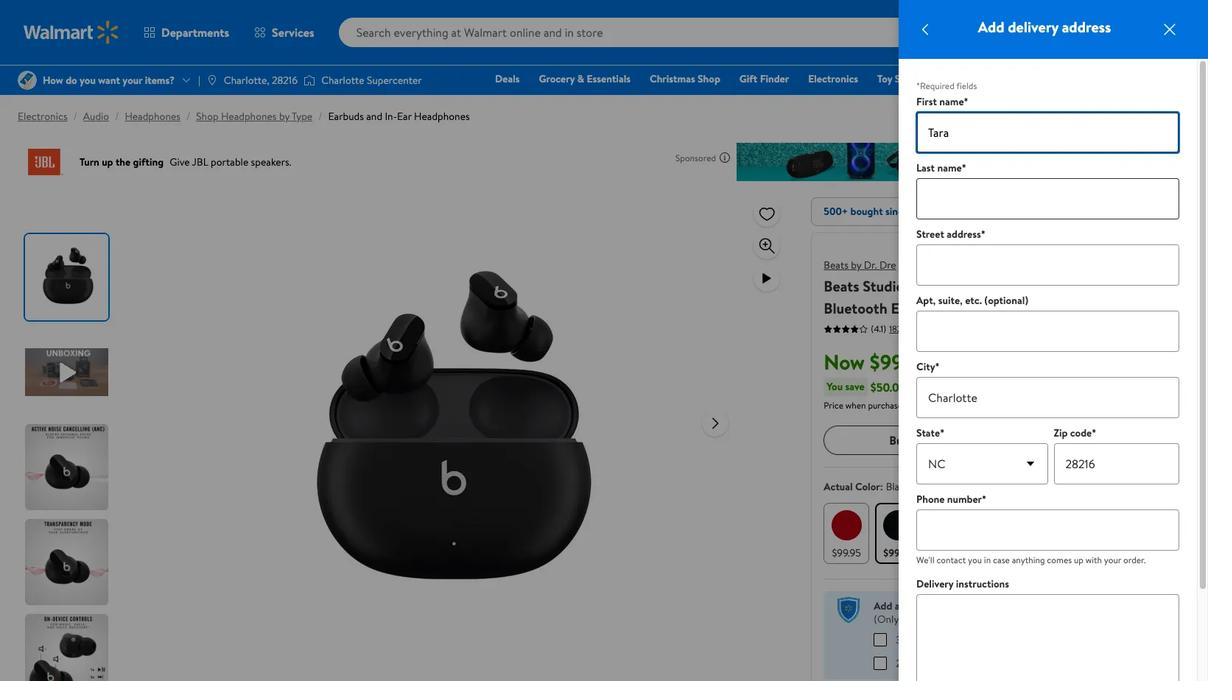 Task type: describe. For each thing, give the bounding box(es) containing it.
2 $99.95 button from the left
[[875, 503, 921, 564]]

Phone number* telephone field
[[916, 510, 1179, 551]]

year for 3-
[[905, 632, 924, 647]]

suite,
[[938, 293, 963, 308]]

1 beats from the top
[[824, 258, 849, 273]]

$20.81
[[1161, 36, 1181, 46]]

type
[[292, 109, 312, 124]]

4 / from the left
[[318, 109, 322, 124]]

3-Year plan - $11.00 checkbox
[[874, 633, 887, 646]]

add a protection plan
[[874, 599, 971, 614]]

protection
[[902, 599, 950, 614]]

buds
[[908, 276, 939, 296]]

delivery
[[1008, 17, 1058, 37]]

black inside beats by dr. dre beats studio buds – true wireless noise cancelling bluetooth earbuds - black
[[955, 298, 990, 318]]

instructions
[[956, 577, 1009, 592]]

actual color : black
[[824, 480, 910, 494]]

color
[[855, 480, 880, 494]]

yesterday
[[911, 204, 954, 219]]

christmas
[[650, 71, 695, 86]]

case
[[993, 554, 1010, 566]]

plan for $8.00
[[926, 656, 945, 671]]

delivery
[[916, 577, 953, 592]]

First name* text field
[[916, 112, 1179, 153]]

Search search field
[[339, 18, 959, 47]]

$99.95 left we'll
[[883, 546, 912, 561]]

toy shop
[[877, 71, 917, 86]]

:
[[880, 480, 883, 494]]

beats studio buds – true wireless noise cancelling bluetooth earbuds - black - image 1 of 12 image
[[25, 234, 111, 320]]

$99.95 right we'll
[[935, 546, 964, 561]]

shop for toy shop
[[895, 71, 917, 86]]

actual color list
[[821, 500, 1181, 567]]

code*
[[1070, 426, 1096, 441]]

5 $99.95 button from the left
[[1029, 503, 1075, 564]]

add delivery address
[[978, 17, 1111, 37]]

christmas shop link
[[643, 71, 727, 87]]

comes
[[1047, 554, 1072, 566]]

add for add to cart
[[1062, 432, 1083, 448]]

now
[[824, 348, 865, 376]]

5 $20.81
[[1161, 16, 1181, 46]]

year for 2-
[[905, 656, 924, 671]]

earbuds and in-ear headphones link
[[328, 109, 470, 124]]

shop headphones by type link
[[196, 109, 312, 124]]

grocery & essentials link
[[532, 71, 637, 87]]

2-
[[896, 656, 905, 671]]

your
[[1104, 554, 1121, 566]]

500+
[[824, 204, 848, 219]]

in-
[[385, 109, 397, 124]]

cancelling
[[1081, 276, 1149, 296]]

1 headphones from the left
[[125, 109, 180, 124]]

3 $99.95 button from the left
[[927, 503, 972, 564]]

address*
[[947, 227, 985, 242]]

next media item image
[[707, 414, 724, 432]]

toy shop link
[[871, 71, 924, 87]]

add to cart button
[[1004, 426, 1178, 455]]

bluetooth
[[824, 298, 887, 318]]

up
[[1074, 554, 1083, 566]]

walmart+
[[1140, 92, 1184, 107]]

close panel image
[[1161, 21, 1179, 38]]

etc.
[[965, 293, 982, 308]]

ad disclaimer and feedback for skylinedisplayad image
[[719, 152, 731, 164]]

name* for last name*
[[937, 161, 966, 175]]

price when purchased online
[[824, 399, 933, 412]]

0 horizontal spatial shop
[[196, 109, 219, 124]]

–
[[942, 276, 950, 296]]

walmart+ link
[[1133, 91, 1190, 108]]

gift
[[739, 71, 757, 86]]

headphones link
[[125, 109, 180, 124]]

number*
[[947, 492, 986, 507]]

toy
[[877, 71, 892, 86]]

3-year plan - $11.00
[[896, 632, 980, 647]]

you
[[968, 554, 982, 566]]

(4.1) 1820 reviews
[[871, 322, 938, 335]]

anything
[[1012, 554, 1045, 566]]

electronics for electronics / audio / headphones / shop headphones by type / earbuds and in-ear headphones
[[18, 109, 67, 124]]

buy now
[[889, 432, 932, 448]]

zip code*
[[1054, 426, 1096, 441]]

now
[[911, 432, 932, 448]]

fields
[[956, 80, 977, 92]]

audio
[[83, 109, 109, 124]]

$50.00
[[871, 379, 906, 395]]

purchased
[[868, 399, 907, 412]]

add for add delivery address
[[978, 17, 1004, 37]]

beats studio buds – true wireless noise cancelling bluetooth earbuds - black - image 5 of 12 image
[[25, 614, 111, 681]]

wireless
[[985, 276, 1038, 296]]

electronics / audio / headphones / shop headphones by type / earbuds and in-ear headphones
[[18, 109, 470, 124]]

1820
[[889, 322, 907, 335]]

500+ bought since yesterday
[[824, 204, 954, 219]]

beats by dr. dre link
[[824, 258, 896, 273]]

when
[[846, 399, 866, 412]]

walmart image
[[24, 21, 119, 44]]

City* text field
[[916, 377, 1179, 418]]

wpp logo image
[[836, 597, 862, 624]]

*required
[[916, 80, 954, 92]]

actual
[[824, 480, 853, 494]]

3-
[[896, 632, 905, 647]]

price
[[824, 399, 843, 412]]

we'll contact you in case anything comes up with your order.
[[916, 554, 1146, 566]]

name* for first name*
[[939, 94, 968, 109]]

in
[[984, 554, 991, 566]]

true
[[954, 276, 981, 296]]

save
[[845, 379, 865, 394]]

0 horizontal spatial black
[[886, 480, 910, 494]]

Last name* text field
[[916, 178, 1179, 220]]



Task type: vqa. For each thing, say whether or not it's contained in the screenshot.
2nd Year
yes



Task type: locate. For each thing, give the bounding box(es) containing it.
electronics link left toy
[[802, 71, 865, 87]]

1 horizontal spatial shop
[[698, 71, 720, 86]]

earbuds
[[328, 109, 364, 124], [891, 298, 943, 318]]

/ left 'audio'
[[73, 109, 77, 124]]

headphones right ear
[[414, 109, 470, 124]]

christmas shop
[[650, 71, 720, 86]]

2-year plan - $8.00
[[896, 656, 979, 671]]

0 vertical spatial by
[[279, 109, 290, 124]]

2 year from the top
[[905, 656, 924, 671]]

first name*
[[916, 94, 968, 109]]

phone
[[916, 492, 945, 507]]

plan for $11.00
[[926, 632, 945, 647]]

home
[[937, 71, 964, 86]]

plan up 2-year plan - $8.00
[[926, 632, 945, 647]]

Walmart Site-Wide search field
[[339, 18, 959, 47]]

shop
[[698, 71, 720, 86], [895, 71, 917, 86], [196, 109, 219, 124]]

delivery instructions
[[916, 577, 1009, 592]]

grocery & essentials
[[539, 71, 631, 86]]

now $99.95 $149.95 you save $50.00
[[824, 348, 967, 395]]

0 vertical spatial name*
[[939, 94, 968, 109]]

ear
[[397, 109, 412, 124]]

- left '$8.00'
[[947, 656, 951, 671]]

shop right headphones link
[[196, 109, 219, 124]]

Delivery instructions text field
[[916, 594, 1179, 681]]

earbuds inside beats by dr. dre beats studio buds – true wireless noise cancelling bluetooth earbuds - black
[[891, 298, 943, 318]]

electronics link left 'audio'
[[18, 109, 67, 124]]

$99.95
[[870, 348, 928, 376], [832, 546, 861, 561], [883, 546, 912, 561], [935, 546, 964, 561], [986, 546, 1015, 561], [1038, 546, 1067, 561]]

zip
[[1054, 426, 1068, 441]]

0 horizontal spatial by
[[279, 109, 290, 124]]

city*
[[916, 359, 940, 374]]

electronics left toy
[[808, 71, 858, 86]]

1 horizontal spatial electronics
[[808, 71, 858, 86]]

last
[[916, 161, 935, 175]]

deals link
[[488, 71, 526, 87]]

shop right toy
[[895, 71, 917, 86]]

/ right headphones link
[[186, 109, 190, 124]]

0 vertical spatial electronics link
[[802, 71, 865, 87]]

and
[[366, 109, 382, 124]]

1 / from the left
[[73, 109, 77, 124]]

- inside beats by dr. dre beats studio buds – true wireless noise cancelling bluetooth earbuds - black
[[946, 298, 952, 318]]

$8.00
[[953, 656, 979, 671]]

headphones left type
[[221, 109, 277, 124]]

2 horizontal spatial headphones
[[414, 109, 470, 124]]

black right :
[[886, 480, 910, 494]]

home link
[[930, 71, 970, 87]]

2 vertical spatial add
[[874, 599, 892, 614]]

dre
[[879, 258, 896, 273]]

electronics left 'audio'
[[18, 109, 67, 124]]

order.
[[1123, 554, 1146, 566]]

1 vertical spatial -
[[947, 632, 951, 647]]

electronics for electronics
[[808, 71, 858, 86]]

beats up bluetooth
[[824, 276, 859, 296]]

black
[[955, 298, 990, 318], [886, 480, 910, 494]]

headphones
[[125, 109, 180, 124], [221, 109, 277, 124], [414, 109, 470, 124]]

street address*
[[916, 227, 985, 242]]

beats
[[824, 258, 849, 273], [824, 276, 859, 296]]

0 vertical spatial earbuds
[[328, 109, 364, 124]]

Zip code* text field
[[1054, 443, 1179, 485]]

by left dr.
[[851, 258, 861, 273]]

online
[[909, 399, 933, 412]]

beats studio buds – true wireless noise cancelling bluetooth earbuds - black - image 3 of 12 image
[[25, 424, 111, 510]]

2 vertical spatial plan
[[926, 656, 945, 671]]

0 vertical spatial electronics
[[808, 71, 858, 86]]

name* right last
[[937, 161, 966, 175]]

2 headphones from the left
[[221, 109, 277, 124]]

0 vertical spatial add
[[978, 17, 1004, 37]]

4 $99.95 button from the left
[[978, 503, 1024, 564]]

0 vertical spatial black
[[955, 298, 990, 318]]

2 horizontal spatial add
[[1062, 432, 1083, 448]]

0 horizontal spatial earbuds
[[328, 109, 364, 124]]

(4.1)
[[871, 323, 886, 335]]

- for $8.00
[[947, 656, 951, 671]]

headphones right 'audio'
[[125, 109, 180, 124]]

to
[[1086, 432, 1097, 448]]

last name*
[[916, 161, 966, 175]]

essentials
[[587, 71, 631, 86]]

0 vertical spatial beats
[[824, 258, 849, 273]]

0 horizontal spatial electronics
[[18, 109, 67, 124]]

beats studio buds – true wireless noise cancelling bluetooth earbuds - black - image 4 of 12 image
[[25, 519, 111, 606]]

3 / from the left
[[186, 109, 190, 124]]

$99.95 up the $50.00
[[870, 348, 928, 376]]

$99.95 button
[[824, 503, 869, 564], [875, 503, 921, 564], [927, 503, 972, 564], [978, 503, 1024, 564], [1029, 503, 1075, 564]]

1 vertical spatial plan
[[926, 632, 945, 647]]

electronics
[[808, 71, 858, 86], [18, 109, 67, 124]]

contact
[[937, 554, 966, 566]]

$99.95 up wpp logo
[[832, 546, 861, 561]]

studio
[[863, 276, 904, 296]]

1 vertical spatial black
[[886, 480, 910, 494]]

back image
[[916, 21, 934, 38]]

audio link
[[83, 109, 109, 124]]

1 horizontal spatial by
[[851, 258, 861, 273]]

shop right christmas
[[698, 71, 720, 86]]

Street address* text field
[[916, 245, 1179, 286]]

&
[[577, 71, 584, 86]]

$11.00
[[954, 632, 980, 647]]

dr.
[[864, 258, 877, 273]]

1 vertical spatial add
[[1062, 432, 1083, 448]]

add
[[978, 17, 1004, 37], [1062, 432, 1083, 448], [874, 599, 892, 614]]

/ right audio link
[[115, 109, 119, 124]]

buy now button
[[824, 426, 998, 455]]

1 horizontal spatial black
[[955, 298, 990, 318]]

$99.95 right you
[[986, 546, 1015, 561]]

view video image
[[758, 270, 776, 287]]

a
[[895, 599, 900, 614]]

1 vertical spatial electronics
[[18, 109, 67, 124]]

1 horizontal spatial add
[[978, 17, 1004, 37]]

phone number*
[[916, 492, 986, 507]]

add delivery address dialog
[[899, 0, 1208, 681]]

electronics link
[[802, 71, 865, 87], [18, 109, 67, 124]]

year
[[905, 632, 924, 647], [905, 656, 924, 671]]

since
[[885, 204, 908, 219]]

2 horizontal spatial shop
[[895, 71, 917, 86]]

beats left dr.
[[824, 258, 849, 273]]

name* down *required fields
[[939, 94, 968, 109]]

black down true in the top right of the page
[[955, 298, 990, 318]]

with
[[1086, 554, 1102, 566]]

buy
[[889, 432, 908, 448]]

year up 2-year plan - $8.00
[[905, 632, 924, 647]]

earbuds left and
[[328, 109, 364, 124]]

shop for christmas shop
[[698, 71, 720, 86]]

add inside button
[[1062, 432, 1083, 448]]

1 vertical spatial earbuds
[[891, 298, 943, 318]]

add for add a protection plan
[[874, 599, 892, 614]]

year down 3-
[[905, 656, 924, 671]]

by
[[279, 109, 290, 124], [851, 258, 861, 273]]

add to cart
[[1062, 432, 1120, 448]]

1 horizontal spatial electronics link
[[802, 71, 865, 87]]

gift finder
[[739, 71, 789, 86]]

0 vertical spatial year
[[905, 632, 924, 647]]

1 horizontal spatial earbuds
[[891, 298, 943, 318]]

- down –
[[946, 298, 952, 318]]

noise
[[1041, 276, 1078, 296]]

gift finder link
[[733, 71, 796, 87]]

add to favorites list, beats studio buds – true wireless noise cancelling bluetooth earbuds - black image
[[758, 204, 776, 223]]

earbuds up 1820 reviews link
[[891, 298, 943, 318]]

plan down 3-year plan - $11.00
[[926, 656, 945, 671]]

by inside beats by dr. dre beats studio buds – true wireless noise cancelling bluetooth earbuds - black
[[851, 258, 861, 273]]

apt, suite, etc. (optional)
[[916, 293, 1028, 308]]

1 vertical spatial by
[[851, 258, 861, 273]]

1 $99.95 button from the left
[[824, 503, 869, 564]]

2 / from the left
[[115, 109, 119, 124]]

we'll
[[916, 554, 934, 566]]

beats studio buds – true wireless noise cancelling bluetooth earbuds - black - image 2 of 12 image
[[25, 329, 111, 415]]

2-Year plan - $8.00 checkbox
[[874, 657, 887, 670]]

add inside dialog
[[978, 17, 1004, 37]]

1 horizontal spatial headphones
[[221, 109, 277, 124]]

plan down delivery instructions on the right
[[952, 599, 971, 614]]

2 beats from the top
[[824, 276, 859, 296]]

1 vertical spatial year
[[905, 656, 924, 671]]

1820 reviews link
[[886, 322, 938, 335]]

1 year from the top
[[905, 632, 924, 647]]

3 headphones from the left
[[414, 109, 470, 124]]

state*
[[916, 426, 945, 441]]

2 vertical spatial -
[[947, 656, 951, 671]]

0 horizontal spatial add
[[874, 599, 892, 614]]

legal information image
[[936, 399, 947, 411]]

0 vertical spatial plan
[[952, 599, 971, 614]]

finder
[[760, 71, 789, 86]]

Apt, suite, etc. (optional) text field
[[916, 311, 1179, 352]]

1 vertical spatial beats
[[824, 276, 859, 296]]

$99.95 left the up
[[1038, 546, 1067, 561]]

/ right type
[[318, 109, 322, 124]]

zoom image modal image
[[758, 237, 776, 255]]

by left type
[[279, 109, 290, 124]]

0 vertical spatial -
[[946, 298, 952, 318]]

1 vertical spatial name*
[[937, 161, 966, 175]]

*required fields
[[916, 80, 977, 92]]

0 horizontal spatial headphones
[[125, 109, 180, 124]]

- for $11.00
[[947, 632, 951, 647]]

plan
[[952, 599, 971, 614], [926, 632, 945, 647], [926, 656, 945, 671]]

bought
[[850, 204, 883, 219]]

beats by dr. dre beats studio buds – true wireless noise cancelling bluetooth earbuds - black
[[824, 258, 1149, 318]]

- left $11.00
[[947, 632, 951, 647]]

0 horizontal spatial electronics link
[[18, 109, 67, 124]]

$99.95 inside now $99.95 $149.95 you save $50.00
[[870, 348, 928, 376]]

deals
[[495, 71, 520, 86]]

1 vertical spatial electronics link
[[18, 109, 67, 124]]



